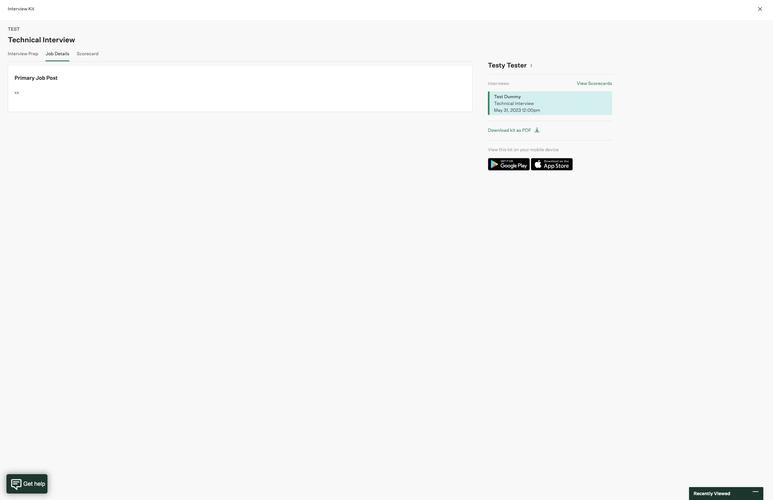 Task type: locate. For each thing, give the bounding box(es) containing it.
1 vertical spatial view
[[488, 147, 498, 152]]

view for view scorecards
[[577, 80, 588, 86]]

interview up "12:00pm"
[[515, 100, 534, 106]]

primary
[[15, 75, 35, 81]]

download
[[488, 127, 510, 133]]

interview prep
[[8, 51, 38, 56]]

interview left prep at the left top of page
[[8, 51, 27, 56]]

test
[[494, 94, 504, 99]]

tester
[[507, 61, 527, 69]]

interview inside test dummy technical interview may 31, 2023 12:00pm
[[515, 100, 534, 106]]

0 horizontal spatial view
[[488, 147, 498, 152]]

post
[[46, 75, 58, 81]]

view left 'scorecards'
[[577, 80, 588, 86]]

mobile
[[531, 147, 545, 152]]

view
[[577, 80, 588, 86], [488, 147, 498, 152]]

1 vertical spatial technical
[[494, 100, 514, 106]]

interview
[[8, 6, 27, 11], [43, 35, 75, 44], [8, 51, 27, 56], [515, 100, 534, 106]]

1 horizontal spatial job
[[46, 51, 54, 56]]

job left the details
[[46, 51, 54, 56]]

download kit as pdf link
[[488, 126, 542, 134]]

testy
[[488, 61, 506, 69]]

interview kit
[[8, 6, 34, 11]]

0 horizontal spatial job
[[36, 75, 45, 81]]

view this kit on your mobile device
[[488, 147, 559, 152]]

job inside job details link
[[46, 51, 54, 56]]

viewed
[[715, 491, 731, 496]]

close image
[[757, 5, 765, 13]]

technical up interview prep
[[8, 35, 41, 44]]

kit
[[510, 127, 516, 133], [508, 147, 513, 152]]

scorecards
[[589, 80, 613, 86]]

job details
[[46, 51, 69, 56]]

kit left on
[[508, 147, 513, 152]]

view left this
[[488, 147, 498, 152]]

xx
[[15, 90, 19, 95]]

scorecard link
[[77, 51, 99, 60]]

job left post
[[36, 75, 45, 81]]

technical
[[8, 35, 41, 44], [494, 100, 514, 106]]

job
[[46, 51, 54, 56], [36, 75, 45, 81]]

0 horizontal spatial technical
[[8, 35, 41, 44]]

1 horizontal spatial view
[[577, 80, 588, 86]]

interview up job details
[[43, 35, 75, 44]]

0 vertical spatial kit
[[510, 127, 516, 133]]

kit left the as at the right top
[[510, 127, 516, 133]]

1 horizontal spatial technical
[[494, 100, 514, 106]]

test
[[8, 26, 20, 32]]

view for view this kit on your mobile device
[[488, 147, 498, 152]]

job details link
[[46, 51, 69, 60]]

details
[[55, 51, 69, 56]]

may
[[494, 107, 503, 113]]

technical up 31,
[[494, 100, 514, 106]]

0 vertical spatial job
[[46, 51, 54, 56]]

recently viewed
[[694, 491, 731, 496]]

31,
[[504, 107, 510, 113]]

0 vertical spatial view
[[577, 80, 588, 86]]



Task type: describe. For each thing, give the bounding box(es) containing it.
this
[[499, 147, 507, 152]]

device
[[546, 147, 559, 152]]

technical interview
[[8, 35, 75, 44]]

1 vertical spatial job
[[36, 75, 45, 81]]

download kit as pdf
[[488, 127, 532, 133]]

pdf
[[523, 127, 532, 133]]

scorecard
[[77, 51, 99, 56]]

interview prep link
[[8, 51, 38, 60]]

recently
[[694, 491, 714, 496]]

your
[[520, 147, 530, 152]]

2023
[[511, 107, 522, 113]]

view scorecards button
[[577, 80, 613, 86]]

interviews
[[488, 80, 510, 86]]

primary job post
[[15, 75, 58, 81]]

1 vertical spatial kit
[[508, 147, 513, 152]]

interview left kit
[[8, 6, 27, 11]]

view scorecards
[[577, 80, 613, 86]]

as
[[517, 127, 522, 133]]

prep
[[28, 51, 38, 56]]

kit
[[28, 6, 34, 11]]

technical inside test dummy technical interview may 31, 2023 12:00pm
[[494, 100, 514, 106]]

dummy
[[505, 94, 521, 99]]

12:00pm
[[523, 107, 541, 113]]

testy tester
[[488, 61, 527, 69]]

0 vertical spatial technical
[[8, 35, 41, 44]]

test dummy technical interview may 31, 2023 12:00pm
[[494, 94, 541, 113]]

on
[[514, 147, 519, 152]]

testy tester link
[[488, 61, 533, 69]]



Task type: vqa. For each thing, say whether or not it's contained in the screenshot.
Design
no



